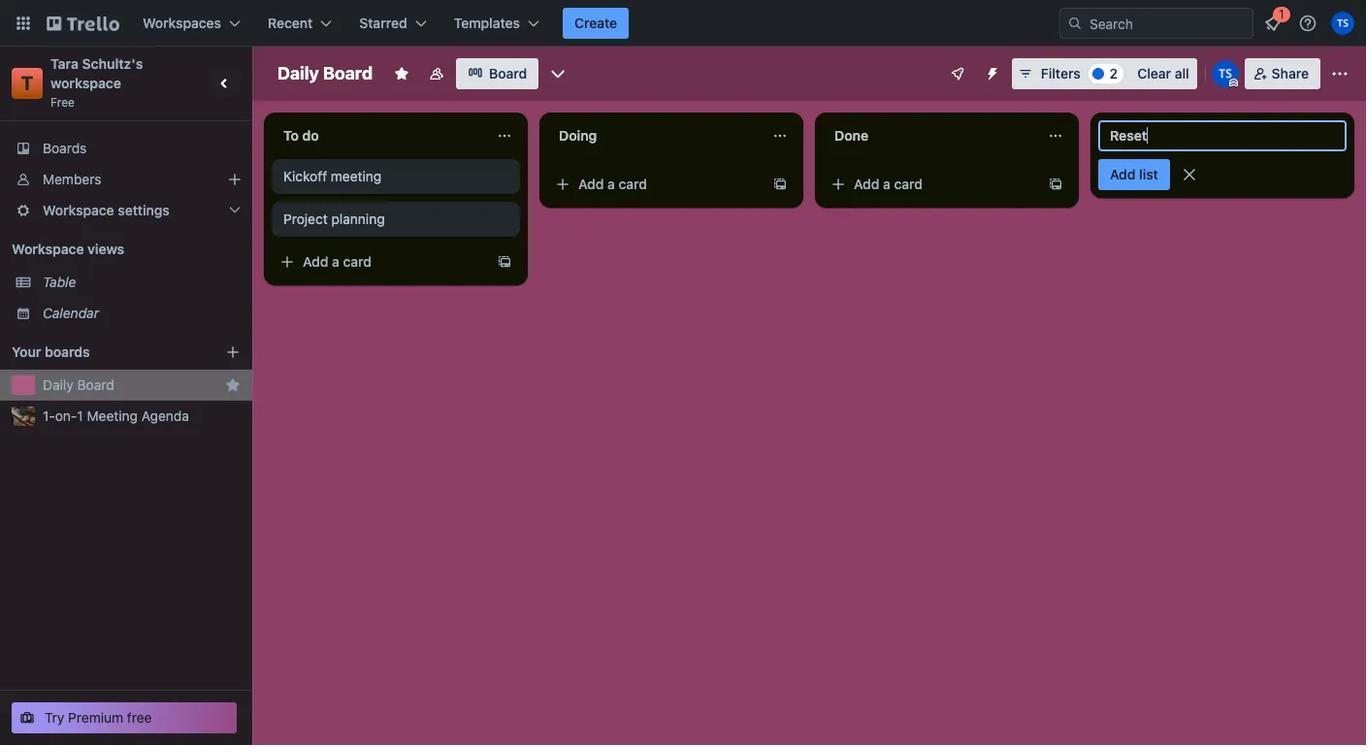 Task type: describe. For each thing, give the bounding box(es) containing it.
add list
[[1110, 166, 1159, 182]]

1-on-1 meeting agenda
[[43, 408, 189, 424]]

show menu image
[[1331, 64, 1350, 83]]

back to home image
[[47, 8, 119, 39]]

boards
[[43, 140, 87, 156]]

premium
[[68, 709, 123, 726]]

done
[[835, 127, 869, 144]]

add a card for doing
[[578, 176, 647, 192]]

to
[[283, 127, 299, 144]]

Board name text field
[[268, 58, 383, 89]]

try premium free
[[45, 709, 152, 726]]

0 horizontal spatial board
[[77, 377, 114, 393]]

boards link
[[0, 133, 252, 164]]

free
[[127, 709, 152, 726]]

primary element
[[0, 0, 1366, 47]]

workspace for workspace settings
[[43, 202, 114, 218]]

views
[[87, 241, 124, 257]]

members link
[[0, 164, 252, 195]]

settings
[[118, 202, 170, 218]]

create from template… image for to do
[[497, 254, 512, 270]]

list
[[1139, 166, 1159, 182]]

Search field
[[1083, 9, 1253, 38]]

1
[[77, 408, 83, 424]]

Enter list title… text field
[[1099, 120, 1347, 151]]

board inside text field
[[323, 63, 373, 83]]

kickoff meeting
[[283, 168, 382, 184]]

add a card button for to do
[[272, 247, 489, 278]]

planning
[[331, 211, 385, 227]]

clear all
[[1138, 65, 1190, 82]]

table link
[[43, 273, 241, 292]]

free
[[50, 95, 75, 110]]

2 horizontal spatial board
[[489, 65, 527, 82]]

your boards with 2 items element
[[12, 341, 196, 364]]

add inside button
[[1110, 166, 1136, 182]]

meeting
[[87, 408, 138, 424]]

boards
[[45, 344, 90, 360]]

create
[[575, 15, 617, 31]]

cancel list editing image
[[1180, 165, 1199, 184]]

templates
[[454, 15, 520, 31]]

automation image
[[977, 58, 1004, 85]]

create from template… image for doing
[[773, 177, 788, 192]]

workspaces
[[143, 15, 221, 31]]

starred button
[[348, 8, 438, 39]]

on-
[[55, 408, 77, 424]]

try premium free button
[[12, 703, 237, 734]]

open information menu image
[[1299, 14, 1318, 33]]

schultz's
[[82, 55, 143, 72]]

add a card button for done
[[823, 169, 1040, 200]]

workspace visible image
[[429, 66, 445, 82]]

recent button
[[256, 8, 344, 39]]

1 notification image
[[1262, 12, 1285, 35]]

tara
[[50, 55, 79, 72]]

0 horizontal spatial tara schultz (taraschultz7) image
[[1212, 60, 1239, 87]]

members
[[43, 171, 101, 187]]

board link
[[456, 58, 539, 89]]

share
[[1272, 65, 1309, 82]]

add a card for to do
[[303, 253, 372, 270]]

t link
[[12, 68, 43, 99]]

a for to do
[[332, 253, 340, 270]]

t
[[21, 72, 33, 94]]

daily board inside text field
[[278, 63, 373, 83]]

clear all button
[[1130, 58, 1197, 89]]

a for doing
[[608, 176, 615, 192]]



Task type: vqa. For each thing, say whether or not it's contained in the screenshot.
Settings's sm image
no



Task type: locate. For each thing, give the bounding box(es) containing it.
add for done
[[854, 176, 880, 192]]

your boards
[[12, 344, 90, 360]]

add a card button down done text box
[[823, 169, 1040, 200]]

add for to do
[[303, 253, 328, 270]]

agenda
[[141, 408, 189, 424]]

1 horizontal spatial add a card button
[[547, 169, 765, 200]]

0 horizontal spatial card
[[343, 253, 372, 270]]

tara schultz (taraschultz7) image right the all
[[1212, 60, 1239, 87]]

1 horizontal spatial tara schultz (taraschultz7) image
[[1332, 12, 1355, 35]]

1-
[[43, 408, 55, 424]]

tara schultz's workspace link
[[50, 55, 146, 91]]

1 vertical spatial tara schultz (taraschultz7) image
[[1212, 60, 1239, 87]]

card
[[619, 176, 647, 192], [894, 176, 923, 192], [343, 253, 372, 270]]

board
[[323, 63, 373, 83], [489, 65, 527, 82], [77, 377, 114, 393]]

workspace down members
[[43, 202, 114, 218]]

2 horizontal spatial add a card
[[854, 176, 923, 192]]

add a card button down project planning 'link' in the top left of the page
[[272, 247, 489, 278]]

daily board up 1
[[43, 377, 114, 393]]

2 horizontal spatial create from template… image
[[1048, 177, 1064, 192]]

workspace navigation collapse icon image
[[212, 70, 239, 97]]

daily
[[278, 63, 319, 83], [43, 377, 74, 393]]

card down done text box
[[894, 176, 923, 192]]

project planning
[[283, 211, 385, 227]]

templates button
[[442, 8, 551, 39]]

0 vertical spatial daily
[[278, 63, 319, 83]]

0 vertical spatial workspace
[[43, 202, 114, 218]]

0 horizontal spatial daily
[[43, 377, 74, 393]]

workspace
[[43, 202, 114, 218], [12, 241, 84, 257]]

workspaces button
[[131, 8, 252, 39]]

a
[[608, 176, 615, 192], [883, 176, 891, 192], [332, 253, 340, 270]]

add a card down the "doing" on the top of page
[[578, 176, 647, 192]]

add left list
[[1110, 166, 1136, 182]]

project planning link
[[283, 210, 509, 229]]

add
[[1110, 166, 1136, 182], [578, 176, 604, 192], [854, 176, 880, 192], [303, 253, 328, 270]]

1 horizontal spatial card
[[619, 176, 647, 192]]

2 horizontal spatial card
[[894, 176, 923, 192]]

1 horizontal spatial a
[[608, 176, 615, 192]]

add for doing
[[578, 176, 604, 192]]

board left customize views image
[[489, 65, 527, 82]]

meeting
[[331, 168, 382, 184]]

0 horizontal spatial add a card
[[303, 253, 372, 270]]

daily inside text field
[[278, 63, 319, 83]]

daily board link
[[43, 376, 217, 395]]

share button
[[1245, 58, 1321, 89]]

create from template… image
[[773, 177, 788, 192], [1048, 177, 1064, 192], [497, 254, 512, 270]]

add down done
[[854, 176, 880, 192]]

add a card down done
[[854, 176, 923, 192]]

table
[[43, 274, 76, 290]]

calendar
[[43, 305, 99, 321]]

add a card button
[[547, 169, 765, 200], [823, 169, 1040, 200], [272, 247, 489, 278]]

0 vertical spatial daily board
[[278, 63, 373, 83]]

1 horizontal spatial daily
[[278, 63, 319, 83]]

tara schultz's workspace free
[[50, 55, 146, 110]]

card down planning
[[343, 253, 372, 270]]

workspace inside popup button
[[43, 202, 114, 218]]

daily board
[[278, 63, 373, 83], [43, 377, 114, 393]]

daily board down recent dropdown button
[[278, 63, 373, 83]]

a down the doing text box
[[608, 176, 615, 192]]

a for done
[[883, 176, 891, 192]]

card for done
[[894, 176, 923, 192]]

0 horizontal spatial daily board
[[43, 377, 114, 393]]

kickoff meeting link
[[283, 167, 509, 186]]

1 vertical spatial daily
[[43, 377, 74, 393]]

clear
[[1138, 65, 1171, 82]]

add a card
[[578, 176, 647, 192], [854, 176, 923, 192], [303, 253, 372, 270]]

1-on-1 meeting agenda link
[[43, 407, 241, 426]]

try
[[45, 709, 64, 726]]

add a card button for doing
[[547, 169, 765, 200]]

daily down recent dropdown button
[[278, 63, 319, 83]]

filters
[[1041, 65, 1081, 82]]

create from template… image for done
[[1048, 177, 1064, 192]]

workspace up "table"
[[12, 241, 84, 257]]

board left star or unstar board image
[[323, 63, 373, 83]]

board down your boards with 2 items element in the top left of the page
[[77, 377, 114, 393]]

0 vertical spatial tara schultz (taraschultz7) image
[[1332, 12, 1355, 35]]

add a card down project planning
[[303, 253, 372, 270]]

daily up on-
[[43, 377, 74, 393]]

starred
[[359, 15, 407, 31]]

1 horizontal spatial add a card
[[578, 176, 647, 192]]

create button
[[563, 8, 629, 39]]

workspace settings button
[[0, 195, 252, 226]]

2 horizontal spatial a
[[883, 176, 891, 192]]

1 vertical spatial workspace
[[12, 241, 84, 257]]

doing
[[559, 127, 597, 144]]

do
[[302, 127, 319, 144]]

add list button
[[1099, 159, 1170, 190]]

add down the "doing" on the top of page
[[578, 176, 604, 192]]

tara schultz (taraschultz7) image
[[1332, 12, 1355, 35], [1212, 60, 1239, 87]]

power ups image
[[950, 66, 965, 82]]

tara schultz (taraschultz7) image right open information menu image
[[1332, 12, 1355, 35]]

recent
[[268, 15, 313, 31]]

project
[[283, 211, 328, 227]]

workspace settings
[[43, 202, 170, 218]]

card for doing
[[619, 176, 647, 192]]

kickoff
[[283, 168, 327, 184]]

0 horizontal spatial add a card button
[[272, 247, 489, 278]]

a down done text box
[[883, 176, 891, 192]]

0 horizontal spatial create from template… image
[[497, 254, 512, 270]]

customize views image
[[549, 64, 568, 83]]

workspace for workspace views
[[12, 241, 84, 257]]

card for to do
[[343, 253, 372, 270]]

0 horizontal spatial a
[[332, 253, 340, 270]]

all
[[1175, 65, 1190, 82]]

1 horizontal spatial daily board
[[278, 63, 373, 83]]

1 horizontal spatial board
[[323, 63, 373, 83]]

to do
[[283, 127, 319, 144]]

1 horizontal spatial create from template… image
[[773, 177, 788, 192]]

Done text field
[[823, 120, 1037, 151]]

1 vertical spatial daily board
[[43, 377, 114, 393]]

add down project
[[303, 253, 328, 270]]

Doing text field
[[547, 120, 761, 151]]

workspace
[[50, 75, 121, 91]]

star or unstar board image
[[394, 66, 410, 82]]

search image
[[1068, 16, 1083, 31]]

add a card button down the doing text box
[[547, 169, 765, 200]]

this member is an admin of this board. image
[[1229, 79, 1238, 87]]

your
[[12, 344, 41, 360]]

2
[[1110, 65, 1118, 82]]

card down the doing text box
[[619, 176, 647, 192]]

a down project planning
[[332, 253, 340, 270]]

starred icon image
[[225, 378, 241, 393]]

To do text field
[[272, 120, 485, 151]]

add a card for done
[[854, 176, 923, 192]]

2 horizontal spatial add a card button
[[823, 169, 1040, 200]]

add board image
[[225, 345, 241, 360]]

calendar link
[[43, 304, 241, 323]]

workspace views
[[12, 241, 124, 257]]



